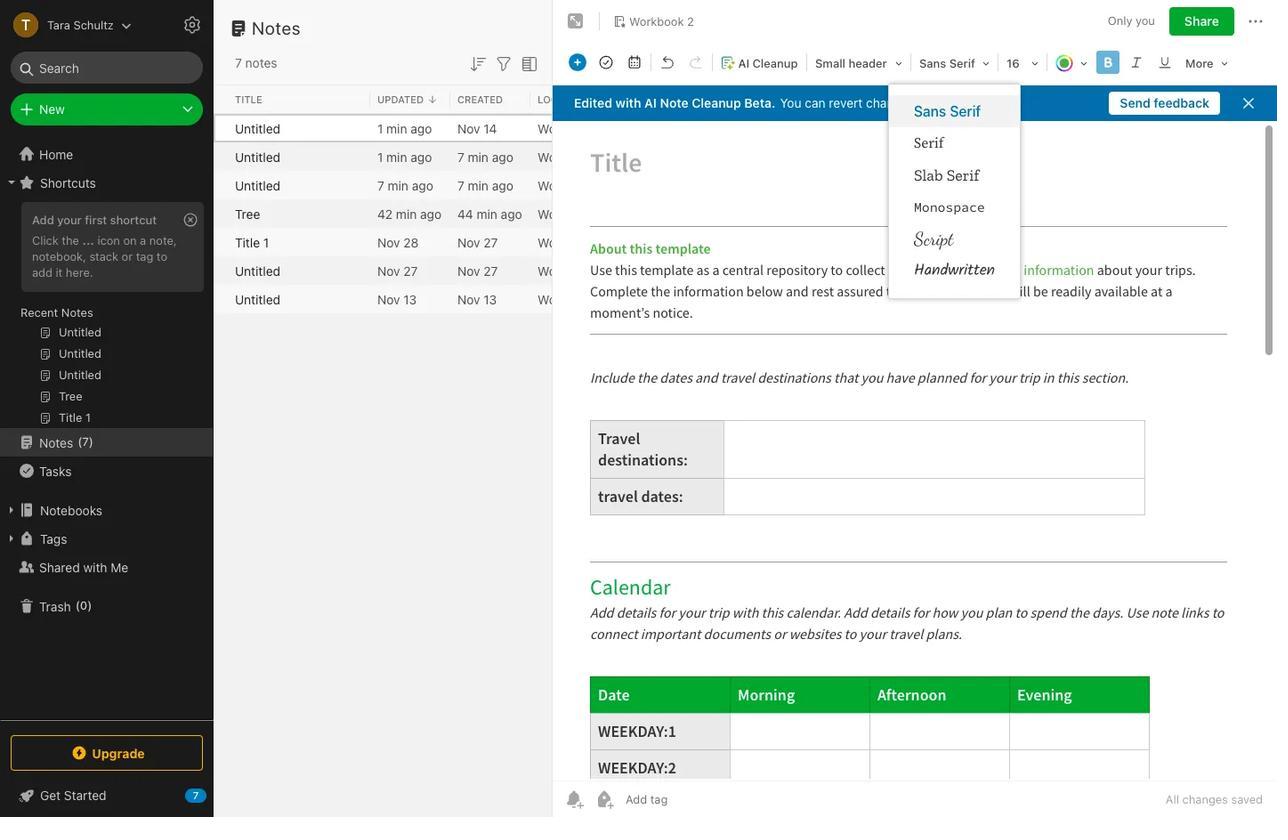 Task type: vqa. For each thing, say whether or not it's contained in the screenshot.
2 associated with second CELL from the bottom of the row group containing Untitled
yes



Task type: describe. For each thing, give the bounding box(es) containing it.
add
[[32, 213, 54, 227]]

add tag image
[[594, 789, 615, 810]]

Help and Learning task checklist field
[[0, 782, 214, 810]]

untitled for sixth "cell" from the bottom
[[235, 149, 281, 164]]

started
[[64, 788, 107, 803]]

calendar event image
[[622, 50, 647, 75]]

beta.
[[745, 95, 776, 110]]

14
[[484, 121, 497, 136]]

7 min ago up 42 min ago
[[378, 178, 434, 193]]

workbook for fifth "cell" from the top
[[538, 235, 596, 250]]

group containing add your first shortcut
[[0, 197, 213, 435]]

Note Editor text field
[[553, 121, 1278, 781]]

tasks
[[39, 464, 72, 479]]

a
[[140, 233, 146, 248]]

location
[[538, 93, 588, 105]]

tara schultz
[[47, 17, 114, 32]]

serif inside field
[[950, 56, 976, 70]]

feedback
[[1154, 95, 1210, 110]]

7 inside "help and learning task checklist" field
[[193, 790, 199, 801]]

more actions image
[[1246, 11, 1267, 32]]

upgrade
[[92, 746, 145, 761]]

1 for nov
[[378, 121, 383, 136]]

serif inside menu item
[[951, 103, 982, 119]]

1 vertical spatial notes
[[61, 305, 93, 320]]

row group containing title
[[214, 85, 940, 114]]

note,
[[149, 233, 177, 248]]

settings image
[[182, 14, 203, 36]]

1 for 7
[[378, 149, 383, 164]]

2 horizontal spatial with
[[919, 95, 943, 110]]

workbook for sixth "cell" from the bottom
[[538, 149, 596, 164]]

created
[[458, 93, 503, 105]]

edited with ai note cleanup beta. you can revert changes with undo.
[[574, 95, 981, 110]]

Heading level field
[[809, 50, 909, 76]]

on
[[123, 233, 137, 248]]

workbook for fourth "cell" from the bottom
[[538, 206, 596, 221]]

header
[[849, 56, 888, 70]]

home
[[39, 146, 73, 162]]

here.
[[66, 265, 93, 279]]

notes
[[245, 55, 277, 70]]

italic image
[[1125, 50, 1150, 75]]

tree
[[235, 206, 260, 221]]

slab
[[915, 166, 944, 185]]

get
[[40, 788, 61, 803]]

with for me
[[83, 560, 107, 575]]

new
[[39, 102, 65, 117]]

notebook,
[[32, 249, 86, 263]]

click the ...
[[32, 233, 94, 248]]

2 nov 13 from the left
[[458, 292, 497, 307]]

script
[[915, 228, 954, 250]]

workbook 2 for fourth "cell" from the bottom
[[538, 206, 607, 221]]

with for ai
[[616, 95, 642, 110]]

2 13 from the left
[[484, 292, 497, 307]]

only
[[1109, 14, 1133, 28]]

to
[[157, 249, 167, 263]]

can
[[805, 95, 826, 110]]

note
[[660, 95, 689, 110]]

add filters image
[[493, 53, 515, 75]]

get started
[[40, 788, 107, 803]]

7 left notes
[[235, 55, 242, 70]]

44 min ago
[[458, 206, 522, 221]]

Add tag field
[[624, 792, 758, 808]]

notes for notes ( 7 )
[[39, 435, 73, 450]]

nov 14
[[458, 121, 497, 136]]

44
[[458, 206, 473, 221]]

shortcuts
[[40, 175, 96, 190]]

row group inside 'note list' element
[[214, 114, 851, 313]]

only you
[[1109, 14, 1156, 28]]

) for notes
[[89, 435, 93, 449]]

6 cell from the top
[[214, 256, 228, 285]]

more
[[1186, 56, 1214, 70]]

note window element
[[553, 0, 1278, 817]]

title for title 1
[[235, 235, 260, 250]]

slab serif
[[915, 166, 980, 185]]

1 min ago for nov 14
[[378, 121, 432, 136]]

script handwritten
[[915, 228, 996, 284]]

send
[[1121, 95, 1151, 110]]

1 13 from the left
[[404, 292, 417, 307]]

shared with me link
[[0, 553, 213, 581]]

share
[[1185, 13, 1220, 28]]

42 min ago
[[378, 206, 442, 221]]

16
[[1007, 56, 1020, 70]]

notebooks
[[40, 503, 102, 518]]

untitled for seventh "cell" from the top
[[235, 292, 281, 307]]

you
[[781, 95, 802, 110]]

) for trash
[[87, 599, 92, 613]]

nov 28
[[378, 235, 419, 250]]

workbook for seventh "cell" from the bottom
[[538, 121, 596, 136]]

ai cleanup
[[739, 56, 798, 70]]

workbook inside button
[[630, 14, 684, 28]]

or
[[122, 249, 133, 263]]

small header
[[816, 56, 888, 70]]

workbook 2 inside button
[[630, 14, 694, 28]]

tasks button
[[0, 457, 213, 485]]

recent notes
[[20, 305, 93, 320]]

all
[[1166, 793, 1180, 807]]

schultz
[[73, 17, 114, 32]]

Font size field
[[1001, 50, 1045, 76]]

7 inside notes ( 7 )
[[82, 435, 89, 449]]

ai inside ai cleanup button
[[739, 56, 750, 70]]

7 min ago for 7 min ago
[[458, 178, 514, 193]]

shared with me
[[39, 560, 128, 575]]

Account field
[[0, 7, 132, 43]]

edited
[[574, 95, 613, 110]]

saved
[[1232, 793, 1264, 807]]

script link
[[890, 224, 1021, 256]]

me
[[111, 560, 128, 575]]

handwritten
[[915, 258, 996, 284]]

stack
[[89, 249, 119, 263]]

workbook 2 for 2nd "cell" from the bottom
[[538, 263, 607, 278]]

monospace
[[915, 199, 985, 216]]

Sort options field
[[468, 52, 489, 75]]

trash
[[39, 599, 71, 614]]

trash ( 0 )
[[39, 599, 92, 614]]

4 cell from the top
[[214, 199, 228, 228]]

undo.
[[946, 95, 981, 110]]

7 min ago for 1 min ago
[[458, 149, 514, 164]]

expand note image
[[565, 11, 587, 32]]

share button
[[1170, 7, 1235, 36]]

workbook 2 for seventh "cell" from the top
[[538, 292, 607, 307]]

untitled for seventh "cell" from the bottom
[[235, 121, 281, 136]]

27 for nov 28
[[484, 235, 498, 250]]

slab serif link
[[890, 159, 1021, 191]]

1 cell from the top
[[214, 114, 228, 142]]

note list element
[[214, 0, 940, 817]]

ai cleanup button
[[715, 50, 805, 76]]



Task type: locate. For each thing, give the bounding box(es) containing it.
click
[[32, 233, 59, 248]]

new button
[[11, 94, 203, 126]]

1 vertical spatial changes
[[1183, 793, 1229, 807]]

( up "tasks" button at the left of page
[[78, 435, 82, 449]]

with right the edited
[[616, 95, 642, 110]]

cell
[[214, 114, 228, 142], [214, 142, 228, 171], [214, 171, 228, 199], [214, 199, 228, 228], [214, 228, 228, 256], [214, 256, 228, 285], [214, 285, 228, 313]]

expand tags image
[[4, 532, 19, 546]]

0 horizontal spatial changes
[[867, 95, 915, 110]]

expand notebooks image
[[4, 503, 19, 517]]

7 notes
[[235, 55, 277, 70]]

0
[[80, 599, 87, 613]]

ai up beta.
[[739, 56, 750, 70]]

2 title from the top
[[235, 235, 260, 250]]

1 horizontal spatial nov 13
[[458, 292, 497, 307]]

workbook 2 for seventh "cell" from the bottom
[[538, 121, 607, 136]]

serif link
[[890, 127, 1021, 159]]

it
[[56, 265, 63, 279]]

3 untitled from the top
[[235, 178, 281, 193]]

0 vertical spatial title
[[235, 93, 262, 105]]

sans serif inside field
[[920, 56, 976, 70]]

1 min ago up 42 min ago
[[378, 149, 432, 164]]

with left undo.
[[919, 95, 943, 110]]

dropdown list menu
[[890, 95, 1021, 288]]

changes
[[867, 95, 915, 110], [1183, 793, 1229, 807]]

the
[[62, 233, 79, 248]]

7 up 44
[[458, 178, 465, 193]]

) right trash
[[87, 599, 92, 613]]

notes right recent
[[61, 305, 93, 320]]

2 inside button
[[687, 14, 694, 28]]

0 horizontal spatial ai
[[645, 95, 657, 110]]

send feedback
[[1121, 95, 1210, 110]]

underline image
[[1153, 50, 1178, 75]]

nov
[[458, 121, 480, 136], [378, 235, 400, 250], [458, 235, 480, 250], [378, 263, 400, 278], [458, 263, 480, 278], [378, 292, 400, 307], [458, 292, 480, 307]]

Add filters field
[[493, 52, 515, 75]]

sans inside sans serif link
[[915, 103, 947, 119]]

workbook for seventh "cell" from the top
[[538, 292, 596, 307]]

0 horizontal spatial cleanup
[[692, 95, 742, 110]]

0 vertical spatial 1
[[378, 121, 383, 136]]

add your first shortcut
[[32, 213, 157, 227]]

) inside notes ( 7 )
[[89, 435, 93, 449]]

5 cell from the top
[[214, 228, 228, 256]]

2 row group from the top
[[214, 114, 851, 313]]

7 min ago down 14
[[458, 149, 514, 164]]

nov 27 for 27
[[458, 263, 498, 278]]

1 1 min ago from the top
[[378, 121, 432, 136]]

add
[[32, 265, 52, 279]]

0 vertical spatial 1 min ago
[[378, 121, 432, 136]]

notes ( 7 )
[[39, 435, 93, 450]]

shortcut
[[110, 213, 157, 227]]

1 vertical spatial sans
[[915, 103, 947, 119]]

2 cell from the top
[[214, 142, 228, 171]]

1 untitled from the top
[[235, 121, 281, 136]]

7 up "tasks" button at the left of page
[[82, 435, 89, 449]]

notes for notes
[[252, 18, 301, 38]]

0 vertical spatial sans serif
[[920, 56, 976, 70]]

sans up serif link
[[915, 103, 947, 119]]

with
[[616, 95, 642, 110], [919, 95, 943, 110], [83, 560, 107, 575]]

workbook 2 button
[[607, 9, 701, 34]]

( for notes
[[78, 435, 82, 449]]

tara
[[47, 17, 70, 32]]

7 cell from the top
[[214, 285, 228, 313]]

untitled
[[235, 121, 281, 136], [235, 149, 281, 164], [235, 178, 281, 193], [235, 263, 281, 278], [235, 292, 281, 307]]

sans serif menu item
[[890, 95, 1021, 127]]

task image
[[594, 50, 619, 75]]

small
[[816, 56, 846, 70]]

1
[[378, 121, 383, 136], [378, 149, 383, 164], [263, 235, 269, 250]]

( for trash
[[75, 599, 80, 613]]

sans serif up undo.
[[920, 56, 976, 70]]

serif up serif link
[[951, 103, 982, 119]]

workbook
[[630, 14, 684, 28], [538, 121, 596, 136], [538, 149, 596, 164], [538, 178, 596, 193], [538, 206, 596, 221], [538, 235, 596, 250], [538, 263, 596, 278], [538, 292, 596, 307]]

13 down 44 min ago
[[484, 292, 497, 307]]

42
[[378, 206, 393, 221]]

add a reminder image
[[564, 789, 585, 810]]

title down tree on the top left
[[235, 235, 260, 250]]

row group containing untitled
[[214, 114, 851, 313]]

1 title from the top
[[235, 93, 262, 105]]

shared
[[39, 560, 80, 575]]

sans serif inside menu item
[[915, 103, 982, 119]]

0 vertical spatial notes
[[252, 18, 301, 38]]

icon on a note, notebook, stack or tag to add it here.
[[32, 233, 177, 279]]

tags button
[[0, 525, 213, 553]]

1 nov 13 from the left
[[378, 292, 417, 307]]

0 vertical spatial sans
[[920, 56, 947, 70]]

ai
[[739, 56, 750, 70], [645, 95, 657, 110]]

workbook 2 for fifth "cell" from the top
[[538, 235, 607, 250]]

1 min ago down updated
[[378, 121, 432, 136]]

changes right revert
[[867, 95, 915, 110]]

3 cell from the top
[[214, 171, 228, 199]]

0 vertical spatial (
[[78, 435, 82, 449]]

workbook for 2nd "cell" from the bottom
[[538, 263, 596, 278]]

View options field
[[515, 52, 541, 75]]

ai left note at the right of the page
[[645, 95, 657, 110]]

title
[[235, 93, 262, 105], [235, 235, 260, 250]]

sans inside sans serif field
[[920, 56, 947, 70]]

1 vertical spatial sans serif
[[915, 103, 982, 119]]

group
[[0, 197, 213, 435]]

0 horizontal spatial nov 13
[[378, 292, 417, 307]]

1 horizontal spatial changes
[[1183, 793, 1229, 807]]

) up "tasks" button at the left of page
[[89, 435, 93, 449]]

you
[[1136, 14, 1156, 28]]

nov 13 down nov 28
[[378, 292, 417, 307]]

tags
[[40, 531, 67, 546]]

1 min ago for 7 min ago
[[378, 149, 432, 164]]

nov 27
[[458, 235, 498, 250], [378, 263, 418, 278], [458, 263, 498, 278]]

shortcuts button
[[0, 168, 213, 197]]

0 horizontal spatial 13
[[404, 292, 417, 307]]

)
[[89, 435, 93, 449], [87, 599, 92, 613]]

bold image
[[1096, 50, 1121, 75]]

tag
[[136, 249, 153, 263]]

Insert field
[[565, 50, 591, 75]]

...
[[82, 233, 94, 248]]

serif down serif link
[[947, 166, 980, 185]]

( right trash
[[75, 599, 80, 613]]

revert
[[829, 95, 863, 110]]

2 untitled from the top
[[235, 149, 281, 164]]

) inside trash ( 0 )
[[87, 599, 92, 613]]

nov 13
[[378, 292, 417, 307], [458, 292, 497, 307]]

notebooks link
[[0, 496, 213, 525]]

13 down 28
[[404, 292, 417, 307]]

1 row group from the top
[[214, 85, 940, 114]]

More actions field
[[1246, 7, 1267, 36]]

serif up undo.
[[950, 56, 976, 70]]

Font family field
[[914, 50, 996, 76]]

nov 27 for 28
[[458, 235, 498, 250]]

sans serif up serif link
[[915, 103, 982, 119]]

send feedback button
[[1110, 92, 1221, 115]]

1 vertical spatial ai
[[645, 95, 657, 110]]

1 horizontal spatial ai
[[739, 56, 750, 70]]

cleanup up edited with ai note cleanup beta. you can revert changes with undo.
[[753, 56, 798, 70]]

nov 13 down 44
[[458, 292, 497, 307]]

2
[[687, 14, 694, 28], [600, 121, 607, 136], [600, 149, 607, 164], [600, 178, 607, 193], [600, 206, 607, 221], [600, 235, 607, 250], [600, 263, 607, 278], [600, 292, 607, 307]]

recent
[[20, 305, 58, 320]]

click to collapse image
[[207, 785, 220, 806]]

More field
[[1180, 50, 1235, 76]]

5 untitled from the top
[[235, 292, 281, 307]]

sans
[[920, 56, 947, 70], [915, 103, 947, 119]]

notes up tasks
[[39, 435, 73, 450]]

your
[[57, 213, 82, 227]]

0 vertical spatial changes
[[867, 95, 915, 110]]

0 vertical spatial )
[[89, 435, 93, 449]]

cleanup
[[753, 56, 798, 70], [692, 95, 742, 110]]

monospace link
[[890, 191, 1021, 224]]

1 vertical spatial (
[[75, 599, 80, 613]]

7 down nov 14
[[458, 149, 465, 164]]

notes inside 'note list' element
[[252, 18, 301, 38]]

1 horizontal spatial with
[[616, 95, 642, 110]]

2 vertical spatial notes
[[39, 435, 73, 450]]

1 vertical spatial )
[[87, 599, 92, 613]]

7 left click to collapse icon
[[193, 790, 199, 801]]

changes right all
[[1183, 793, 1229, 807]]

cleanup right note at the right of the page
[[692, 95, 742, 110]]

Font color field
[[1050, 50, 1094, 76]]

1 horizontal spatial cleanup
[[753, 56, 798, 70]]

27 for nov 27
[[484, 263, 498, 278]]

workbook 2 for 3rd "cell" from the top of the 'note list' element
[[538, 178, 607, 193]]

tree
[[0, 140, 214, 720]]

Search text field
[[23, 52, 191, 84]]

7 min ago up 44 min ago
[[458, 178, 514, 193]]

untitled for 3rd "cell" from the top of the 'note list' element
[[235, 178, 281, 193]]

undo image
[[655, 50, 680, 75]]

2 1 min ago from the top
[[378, 149, 432, 164]]

with left me
[[83, 560, 107, 575]]

serif up slab
[[915, 134, 944, 152]]

workbook 2
[[630, 14, 694, 28], [538, 121, 607, 136], [538, 149, 607, 164], [538, 178, 607, 193], [538, 206, 607, 221], [538, 235, 607, 250], [538, 263, 607, 278], [538, 292, 607, 307]]

0 vertical spatial ai
[[739, 56, 750, 70]]

( inside notes ( 7 )
[[78, 435, 82, 449]]

notes up notes
[[252, 18, 301, 38]]

all changes saved
[[1166, 793, 1264, 807]]

1 vertical spatial title
[[235, 235, 260, 250]]

row group
[[214, 85, 940, 114], [214, 114, 851, 313]]

icon
[[97, 233, 120, 248]]

None search field
[[23, 52, 191, 84]]

1 horizontal spatial 13
[[484, 292, 497, 307]]

2 vertical spatial 1
[[263, 235, 269, 250]]

updated
[[378, 93, 424, 105]]

handwritten link
[[890, 256, 1021, 288]]

27
[[484, 235, 498, 250], [404, 263, 418, 278], [484, 263, 498, 278]]

workbook for 3rd "cell" from the top of the 'note list' element
[[538, 178, 596, 193]]

0 horizontal spatial with
[[83, 560, 107, 575]]

untitled for 2nd "cell" from the bottom
[[235, 263, 281, 278]]

sans up undo.
[[920, 56, 947, 70]]

4 untitled from the top
[[235, 263, 281, 278]]

title down 7 notes
[[235, 93, 262, 105]]

cleanup inside button
[[753, 56, 798, 70]]

upgrade button
[[11, 736, 203, 771]]

( inside trash ( 0 )
[[75, 599, 80, 613]]

notes inside notes ( 7 )
[[39, 435, 73, 450]]

1 vertical spatial cleanup
[[692, 95, 742, 110]]

(
[[78, 435, 82, 449], [75, 599, 80, 613]]

7 up 42 in the top left of the page
[[378, 178, 385, 193]]

1 vertical spatial 1
[[378, 149, 383, 164]]

1 vertical spatial 1 min ago
[[378, 149, 432, 164]]

7
[[235, 55, 242, 70], [458, 149, 465, 164], [378, 178, 385, 193], [458, 178, 465, 193], [82, 435, 89, 449], [193, 790, 199, 801]]

tree containing home
[[0, 140, 214, 720]]

workbook 2 for sixth "cell" from the bottom
[[538, 149, 607, 164]]

28
[[404, 235, 419, 250]]

sans serif link
[[890, 95, 1021, 127]]

home link
[[0, 140, 214, 168]]

0 vertical spatial cleanup
[[753, 56, 798, 70]]

title for title
[[235, 93, 262, 105]]

title 1
[[235, 235, 269, 250]]



